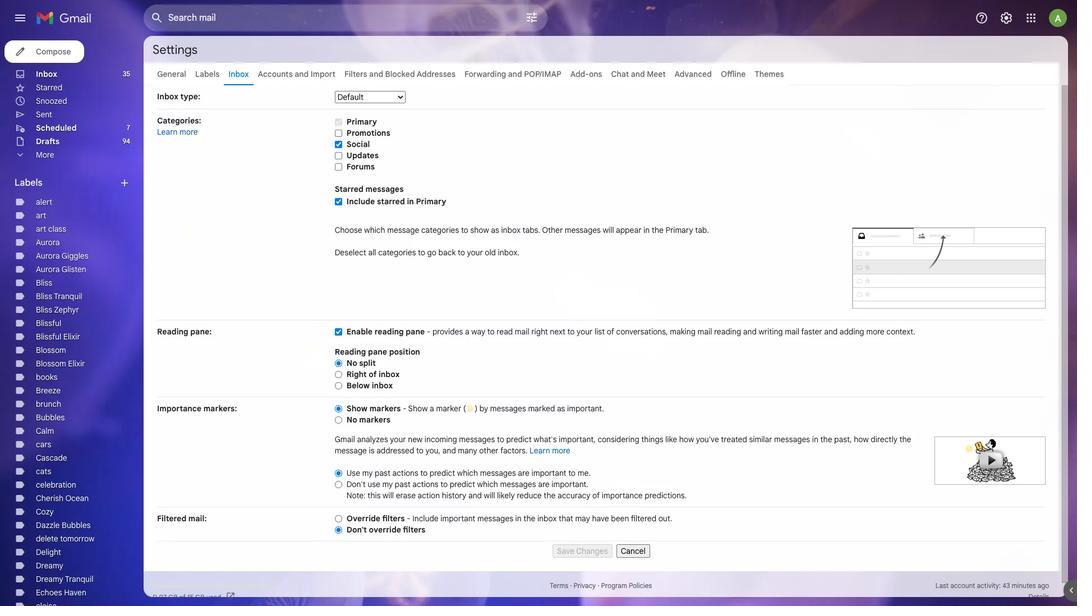 Task type: locate. For each thing, give the bounding box(es) containing it.
more down categories:
[[180, 127, 198, 137]]

account
[[951, 582, 976, 590]]

1 vertical spatial as
[[557, 404, 565, 414]]

1 horizontal spatial message
[[387, 225, 420, 235]]

aurora for aurora glisten
[[36, 264, 60, 274]]

0 horizontal spatial learn more link
[[157, 127, 198, 137]]

past
[[375, 468, 391, 478], [395, 479, 411, 489]]

0 horizontal spatial gb
[[168, 593, 178, 601]]

labels inside navigation
[[15, 177, 42, 189]]

have
[[592, 514, 609, 524]]

1 vertical spatial elixir
[[68, 359, 85, 369]]

1 vertical spatial learn
[[530, 446, 550, 456]]

categories up back
[[422, 225, 459, 235]]

import
[[311, 69, 336, 79]]

0 horizontal spatial learn
[[157, 127, 178, 137]]

are up reduce
[[538, 479, 550, 489]]

tranquil up haven at the left
[[65, 574, 93, 584]]

more inside categories: learn more
[[180, 127, 198, 137]]

starred up snoozed
[[36, 83, 62, 93]]

context.
[[887, 327, 916, 337]]

2 horizontal spatial -
[[427, 327, 431, 337]]

bliss up bliss tranquil link on the left top of page
[[36, 278, 52, 288]]

messages right by
[[490, 404, 526, 414]]

art class
[[36, 224, 66, 234]]

0 vertical spatial primary
[[347, 117, 377, 127]]

of right accuracy
[[593, 491, 600, 501]]

tranquil
[[54, 291, 82, 301], [65, 574, 93, 584]]

2 bliss from the top
[[36, 291, 52, 301]]

factors.
[[501, 446, 528, 456]]

2 vertical spatial more
[[552, 446, 571, 456]]

which
[[364, 225, 385, 235], [457, 468, 478, 478], [477, 479, 498, 489]]

details
[[1029, 593, 1050, 601]]

footer containing terms
[[144, 580, 1060, 603]]

details link
[[1029, 593, 1050, 601]]

reduce
[[517, 491, 542, 501]]

aurora giggles
[[36, 251, 88, 261]]

like
[[666, 434, 678, 445]]

categories right all
[[378, 248, 416, 258]]

inbox
[[501, 225, 521, 235], [379, 369, 400, 379], [372, 381, 393, 391], [538, 514, 557, 524]]

use my past actions to predict which messages are important to me.
[[347, 468, 591, 478]]

don't override filters
[[347, 525, 426, 535]]

provides
[[433, 327, 463, 337]]

to right back
[[458, 248, 465, 258]]

advanced
[[675, 69, 712, 79]]

a left the way
[[465, 327, 470, 337]]

learn more link down categories:
[[157, 127, 198, 137]]

actions inside don't use my past actions to predict which messages are important. note: this will erase action history and will likely reduce the accuracy of importance predictions.
[[413, 479, 439, 489]]

pane up split
[[368, 347, 387, 357]]

2 blossom from the top
[[36, 359, 66, 369]]

1 bliss from the top
[[36, 278, 52, 288]]

things
[[642, 434, 664, 445]]

the right directly
[[900, 434, 912, 445]]

actions
[[393, 468, 419, 478], [413, 479, 439, 489]]

2 horizontal spatial mail
[[785, 327, 800, 337]]

elixir up blossom "link"
[[63, 332, 80, 342]]

privacy link
[[574, 582, 596, 590]]

past up erase
[[395, 479, 411, 489]]

advanced search options image
[[521, 6, 543, 29]]

0 vertical spatial no
[[347, 358, 357, 368]]

pop/imap
[[524, 69, 562, 79]]

predict down use my past actions to predict which messages are important to me.
[[450, 479, 475, 489]]

2 vertical spatial which
[[477, 479, 498, 489]]

settings
[[153, 42, 198, 57]]

0 horizontal spatial reading
[[375, 327, 404, 337]]

1 no from the top
[[347, 358, 357, 368]]

elixir for blissful elixir
[[63, 332, 80, 342]]

1 horizontal spatial include
[[413, 514, 439, 524]]

no up right
[[347, 358, 357, 368]]

blissful for blissful elixir
[[36, 332, 61, 342]]

giggles
[[62, 251, 88, 261]]

reading left writing
[[715, 327, 742, 337]]

primary right starred
[[416, 196, 447, 207]]

predict up factors.
[[507, 434, 532, 445]]

labels for the labels link
[[195, 69, 220, 79]]

1 horizontal spatial as
[[557, 404, 565, 414]]

1 horizontal spatial inbox link
[[229, 69, 249, 79]]

filters
[[382, 514, 405, 524], [403, 525, 426, 535]]

cars
[[36, 440, 51, 450]]

2 don't from the top
[[347, 525, 367, 535]]

markers up analyzes
[[359, 415, 391, 425]]

don't down override
[[347, 525, 367, 535]]

read
[[497, 327, 513, 337]]

cozy link
[[36, 507, 54, 517]]

1 vertical spatial bliss
[[36, 291, 52, 301]]

directly
[[871, 434, 898, 445]]

to left show
[[461, 225, 469, 235]]

no markers
[[347, 415, 391, 425]]

categories:
[[157, 116, 201, 126]]

3 bliss from the top
[[36, 305, 52, 315]]

as right marked
[[557, 404, 565, 414]]

7
[[127, 123, 130, 132]]

dreamy down delight
[[36, 561, 63, 571]]

1 horizontal spatial starred
[[335, 184, 364, 194]]

no for no markers
[[347, 415, 357, 425]]

1 vertical spatial learn more link
[[530, 446, 571, 456]]

0 vertical spatial which
[[364, 225, 385, 235]]

0 vertical spatial learn more link
[[157, 127, 198, 137]]

0 horizontal spatial how
[[680, 434, 694, 445]]

mail right read
[[515, 327, 530, 337]]

1 vertical spatial dreamy
[[36, 574, 63, 584]]

learn more link down what's
[[530, 446, 571, 456]]

1 blossom from the top
[[36, 345, 66, 355]]

2 blissful from the top
[[36, 332, 61, 342]]

1 horizontal spatial ·
[[598, 582, 600, 590]]

0 vertical spatial are
[[518, 468, 530, 478]]

updates
[[347, 150, 379, 161]]

1 vertical spatial my
[[383, 479, 393, 489]]

don't inside don't use my past actions to predict which messages are important. note: this will erase action history and will likely reduce the accuracy of importance predictions.
[[347, 479, 366, 489]]

a left marker
[[430, 404, 434, 414]]

1 vertical spatial tranquil
[[65, 574, 93, 584]]

starred for starred link
[[36, 83, 62, 93]]

None radio
[[335, 405, 342, 413], [335, 480, 342, 489], [335, 515, 342, 523], [335, 405, 342, 413], [335, 480, 342, 489], [335, 515, 342, 523]]

learn
[[157, 127, 178, 137], [530, 446, 550, 456]]

treated
[[721, 434, 748, 445]]

1 vertical spatial reading
[[335, 347, 366, 357]]

starred
[[377, 196, 405, 207]]

Promotions checkbox
[[335, 129, 342, 137]]

0 horizontal spatial categories
[[378, 248, 416, 258]]

inbox down right of inbox
[[372, 381, 393, 391]]

no for no split
[[347, 358, 357, 368]]

2 vertical spatial bliss
[[36, 305, 52, 315]]

the left past,
[[821, 434, 833, 445]]

0 horizontal spatial labels
[[15, 177, 42, 189]]

0 vertical spatial include
[[347, 196, 375, 207]]

1 horizontal spatial primary
[[416, 196, 447, 207]]

last account activity: 43 minutes ago details
[[936, 582, 1050, 601]]

filters and blocked addresses
[[345, 69, 456, 79]]

reading up reading pane position
[[375, 327, 404, 337]]

how right past,
[[854, 434, 869, 445]]

addresses
[[417, 69, 456, 79]]

2 dreamy from the top
[[36, 574, 63, 584]]

1 horizontal spatial a
[[465, 327, 470, 337]]

1 horizontal spatial gb
[[195, 593, 205, 601]]

of right list
[[607, 327, 615, 337]]

bliss down 'bliss' link
[[36, 291, 52, 301]]

0 horizontal spatial more
[[180, 127, 198, 137]]

starred inside labels navigation
[[36, 83, 62, 93]]

advanced link
[[675, 69, 712, 79]]

right
[[532, 327, 548, 337]]

past up use
[[375, 468, 391, 478]]

echoes
[[36, 588, 62, 598]]

1 vertical spatial -
[[403, 404, 407, 414]]

message inside gmail analyzes your new incoming messages to predict what's important, considering things like how you've treated similar messages in the past, how directly the message is addressed to you, and many other factors.
[[335, 446, 367, 456]]

in left past,
[[813, 434, 819, 445]]

1 horizontal spatial labels
[[195, 69, 220, 79]]

ago
[[1038, 582, 1050, 590]]

0 vertical spatial categories
[[422, 225, 459, 235]]

messages up likely
[[480, 468, 516, 478]]

art for art class
[[36, 224, 46, 234]]

0 horizontal spatial show
[[347, 404, 368, 414]]

No split radio
[[335, 359, 342, 368]]

scheduled link
[[36, 123, 77, 133]]

starred messages
[[335, 184, 404, 194]]

1 don't from the top
[[347, 479, 366, 489]]

primary left tab.
[[666, 225, 694, 235]]

0 horizontal spatial past
[[375, 468, 391, 478]]

1 horizontal spatial past
[[395, 479, 411, 489]]

markers:
[[204, 404, 237, 414]]

to
[[461, 225, 469, 235], [418, 248, 426, 258], [458, 248, 465, 258], [488, 327, 495, 337], [568, 327, 575, 337], [497, 434, 505, 445], [417, 446, 424, 456], [421, 468, 428, 478], [569, 468, 576, 478], [441, 479, 448, 489]]

tranquil for dreamy tranquil
[[65, 574, 93, 584]]

bubbles down the brunch
[[36, 413, 65, 423]]

override
[[347, 514, 381, 524]]

0 vertical spatial tranquil
[[54, 291, 82, 301]]

footer
[[144, 580, 1060, 603]]

0 vertical spatial pane
[[406, 327, 425, 337]]

blissful down bliss zephyr link
[[36, 318, 61, 328]]

1 blissful from the top
[[36, 318, 61, 328]]

Primary checkbox
[[335, 118, 342, 126]]

gmail image
[[36, 7, 97, 29]]

save changes
[[558, 546, 608, 556]]

bubbles up the tomorrow
[[62, 520, 91, 530]]

2 how from the left
[[854, 434, 869, 445]]

1 horizontal spatial reading
[[335, 347, 366, 357]]

2 mail from the left
[[698, 327, 713, 337]]

cherish ocean
[[36, 493, 89, 504]]

elixir down blissful elixir
[[68, 359, 85, 369]]

pane:
[[190, 327, 212, 337]]

your
[[467, 248, 483, 258], [577, 327, 593, 337], [390, 434, 406, 445]]

blossom down blissful elixir
[[36, 345, 66, 355]]

None checkbox
[[335, 328, 342, 336]]

learn down what's
[[530, 446, 550, 456]]

forwarding
[[465, 69, 506, 79]]

starred up include starred in primary checkbox
[[335, 184, 364, 194]]

2 aurora from the top
[[36, 251, 60, 261]]

1 horizontal spatial reading
[[715, 327, 742, 337]]

important. up important,
[[567, 404, 604, 414]]

0 horizontal spatial my
[[362, 468, 373, 478]]

and right chat
[[631, 69, 645, 79]]

show left marker
[[408, 404, 428, 414]]

1 horizontal spatial inbox
[[157, 91, 178, 102]]

- left provides
[[427, 327, 431, 337]]

0 vertical spatial blissful
[[36, 318, 61, 328]]

promotions
[[347, 128, 391, 138]]

mail:
[[189, 514, 207, 524]]

elixir for blossom elixir
[[68, 359, 85, 369]]

0 horizontal spatial a
[[430, 404, 434, 414]]

your up addressed
[[390, 434, 406, 445]]

2 vertical spatial -
[[407, 514, 411, 524]]

ons
[[589, 69, 603, 79]]

0 vertical spatial more
[[180, 127, 198, 137]]

important. up accuracy
[[552, 479, 589, 489]]

0 horizontal spatial inbox link
[[36, 69, 57, 79]]

are
[[518, 468, 530, 478], [538, 479, 550, 489]]

navigation
[[157, 542, 1046, 558]]

reading for reading pane:
[[157, 327, 188, 337]]

are inside don't use my past actions to predict which messages are important. note: this will erase action history and will likely reduce the accuracy of importance predictions.
[[538, 479, 550, 489]]

1 vertical spatial art
[[36, 224, 46, 234]]

aurora for aurora link
[[36, 237, 60, 248]]

forums
[[347, 162, 375, 172]]

2 vertical spatial aurora
[[36, 264, 60, 274]]

2 horizontal spatial more
[[867, 327, 885, 337]]

1 horizontal spatial learn more link
[[530, 446, 571, 456]]

changes
[[577, 546, 608, 556]]

pane
[[406, 327, 425, 337], [368, 347, 387, 357]]

and right the history
[[469, 491, 482, 501]]

chat and meet link
[[612, 69, 666, 79]]

1 horizontal spatial how
[[854, 434, 869, 445]]

to left me.
[[569, 468, 576, 478]]

filtered
[[631, 514, 657, 524]]

and right faster on the right of page
[[825, 327, 838, 337]]

0 vertical spatial important
[[532, 468, 567, 478]]

drafts
[[36, 136, 60, 147]]

1 vertical spatial more
[[867, 327, 885, 337]]

2 vertical spatial predict
[[450, 479, 475, 489]]

inbox inside labels navigation
[[36, 69, 57, 79]]

gb right 15
[[195, 593, 205, 601]]

actions up the "action"
[[413, 479, 439, 489]]

0 vertical spatial don't
[[347, 479, 366, 489]]

blissful for blissful link in the bottom left of the page
[[36, 318, 61, 328]]

labels for the labels heading at left top
[[15, 177, 42, 189]]

how right like
[[680, 434, 694, 445]]

- down erase
[[407, 514, 411, 524]]

mail right making
[[698, 327, 713, 337]]

1 art from the top
[[36, 210, 46, 221]]

important down the history
[[441, 514, 476, 524]]

1 vertical spatial a
[[430, 404, 434, 414]]

1 vertical spatial past
[[395, 479, 411, 489]]

0 vertical spatial my
[[362, 468, 373, 478]]

0 vertical spatial past
[[375, 468, 391, 478]]

2 vertical spatial your
[[390, 434, 406, 445]]

dreamy down dreamy link
[[36, 574, 63, 584]]

are up don't use my past actions to predict which messages are important. note: this will erase action history and will likely reduce the accuracy of importance predictions.
[[518, 468, 530, 478]]

the right reduce
[[544, 491, 556, 501]]

0 vertical spatial your
[[467, 248, 483, 258]]

save changes button
[[553, 544, 613, 558]]

0 vertical spatial blossom
[[36, 345, 66, 355]]

link to an instructional video for priority inbox image
[[935, 437, 1046, 485]]

message down include starred in primary
[[387, 225, 420, 235]]

None search field
[[144, 4, 548, 31]]

1 vertical spatial no
[[347, 415, 357, 425]]

past,
[[835, 434, 852, 445]]

1 vertical spatial don't
[[347, 525, 367, 535]]

and right filters
[[369, 69, 383, 79]]

0 vertical spatial elixir
[[63, 332, 80, 342]]

3 aurora from the top
[[36, 264, 60, 274]]

1 vertical spatial labels
[[15, 177, 42, 189]]

show up no markers
[[347, 404, 368, 414]]

inbox right the labels link
[[229, 69, 249, 79]]

1 horizontal spatial pane
[[406, 327, 425, 337]]

0 horizontal spatial mail
[[515, 327, 530, 337]]

blissful down blissful link in the bottom left of the page
[[36, 332, 61, 342]]

accounts and import
[[258, 69, 336, 79]]

94
[[123, 137, 130, 145]]

cascade link
[[36, 453, 67, 463]]

0 vertical spatial actions
[[393, 468, 419, 478]]

0 horizontal spatial reading
[[157, 327, 188, 337]]

no right no markers radio
[[347, 415, 357, 425]]

· right "privacy" link
[[598, 582, 600, 590]]

will left likely
[[484, 491, 495, 501]]

1 aurora from the top
[[36, 237, 60, 248]]

- for show
[[403, 404, 407, 414]]

and down incoming
[[443, 446, 456, 456]]

offline link
[[721, 69, 746, 79]]

to up the history
[[441, 479, 448, 489]]

messages up reduce
[[500, 479, 536, 489]]

my up use
[[362, 468, 373, 478]]

cancel
[[621, 546, 646, 556]]

include down the "action"
[[413, 514, 439, 524]]

reading up no split in the left of the page
[[335, 347, 366, 357]]

2 no from the top
[[347, 415, 357, 425]]

which up all
[[364, 225, 385, 235]]

message down gmail on the bottom
[[335, 446, 367, 456]]

message
[[387, 225, 420, 235], [335, 446, 367, 456]]

learn down categories:
[[157, 127, 178, 137]]

labels heading
[[15, 177, 119, 189]]

dazzle bubbles link
[[36, 520, 91, 530]]

1 vertical spatial predict
[[430, 468, 455, 478]]

dazzle bubbles
[[36, 520, 91, 530]]

bliss for bliss zephyr
[[36, 305, 52, 315]]

2 horizontal spatial your
[[577, 327, 593, 337]]

dreamy for dreamy tranquil
[[36, 574, 63, 584]]

inbox link right the labels link
[[229, 69, 249, 79]]

1 vertical spatial primary
[[416, 196, 447, 207]]

that
[[559, 514, 574, 524]]

inbox up starred link
[[36, 69, 57, 79]]

bliss up blissful link in the bottom left of the page
[[36, 305, 52, 315]]

echoes haven link
[[36, 588, 86, 598]]

blossom
[[36, 345, 66, 355], [36, 359, 66, 369]]

messages up starred
[[366, 184, 404, 194]]

important
[[532, 468, 567, 478], [441, 514, 476, 524]]

filters and blocked addresses link
[[345, 69, 456, 79]]

1 vertical spatial are
[[538, 479, 550, 489]]

0 horizontal spatial are
[[518, 468, 530, 478]]

0 vertical spatial labels
[[195, 69, 220, 79]]

my inside don't use my past actions to predict which messages are important. note: this will erase action history and will likely reduce the accuracy of importance predictions.
[[383, 479, 393, 489]]

43
[[1003, 582, 1011, 590]]

filters up don't override filters
[[382, 514, 405, 524]]

in inside gmail analyzes your new incoming messages to predict what's important, considering things like how you've treated similar messages in the past, how directly the message is addressed to you, and many other factors.
[[813, 434, 819, 445]]

art
[[36, 210, 46, 221], [36, 224, 46, 234]]

and inside gmail analyzes your new incoming messages to predict what's important, considering things like how you've treated similar messages in the past, how directly the message is addressed to you, and many other factors.
[[443, 446, 456, 456]]

the down reduce
[[524, 514, 536, 524]]

your left list
[[577, 327, 593, 337]]

predict inside don't use my past actions to predict which messages are important. note: this will erase action history and will likely reduce the accuracy of importance predictions.
[[450, 479, 475, 489]]

0 vertical spatial aurora
[[36, 237, 60, 248]]

to right next
[[568, 327, 575, 337]]

1 vertical spatial your
[[577, 327, 593, 337]]

0 vertical spatial reading
[[157, 327, 188, 337]]

0 horizontal spatial your
[[390, 434, 406, 445]]

mail
[[515, 327, 530, 337], [698, 327, 713, 337], [785, 327, 800, 337]]

1 vertical spatial important.
[[552, 479, 589, 489]]

show markers - show a marker (
[[347, 404, 468, 414]]

1 dreamy from the top
[[36, 561, 63, 571]]

messages right similar
[[775, 434, 811, 445]]

reading for reading pane position
[[335, 347, 366, 357]]

2 art from the top
[[36, 224, 46, 234]]



Task type: vqa. For each thing, say whether or not it's contained in the screenshot.
Importance
yes



Task type: describe. For each thing, give the bounding box(es) containing it.
erase
[[396, 491, 416, 501]]

faster
[[802, 327, 823, 337]]

1 horizontal spatial more
[[552, 446, 571, 456]]

to right the way
[[488, 327, 495, 337]]

messages down likely
[[478, 514, 514, 524]]

to up other
[[497, 434, 505, 445]]

1 vertical spatial filters
[[403, 525, 426, 535]]

alert
[[36, 197, 52, 207]]

Social checkbox
[[335, 140, 342, 149]]

Right of inbox radio
[[335, 370, 342, 379]]

settings image
[[1000, 11, 1014, 25]]

0 horizontal spatial primary
[[347, 117, 377, 127]]

aurora glisten
[[36, 264, 86, 274]]

2 inbox link from the left
[[229, 69, 249, 79]]

meet
[[647, 69, 666, 79]]

blossom for blossom elixir
[[36, 359, 66, 369]]

0 vertical spatial filters
[[382, 514, 405, 524]]

Below inbox radio
[[335, 382, 342, 390]]

choose
[[335, 225, 362, 235]]

1 vertical spatial which
[[457, 468, 478, 478]]

Include starred in Primary checkbox
[[335, 197, 342, 206]]

messages up many
[[459, 434, 495, 445]]

Forums checkbox
[[335, 163, 342, 171]]

importance
[[157, 404, 202, 414]]

1 reading from the left
[[375, 327, 404, 337]]

celebration link
[[36, 480, 76, 490]]

which inside don't use my past actions to predict which messages are important. note: this will erase action history and will likely reduce the accuracy of importance predictions.
[[477, 479, 498, 489]]

support image
[[976, 11, 989, 25]]

importance markers:
[[157, 404, 237, 414]]

themes
[[755, 69, 785, 79]]

past inside don't use my past actions to predict which messages are important. note: this will erase action history and will likely reduce the accuracy of importance predictions.
[[395, 479, 411, 489]]

used
[[206, 593, 221, 601]]

go
[[428, 248, 437, 258]]

aurora giggles link
[[36, 251, 88, 261]]

the right appear
[[652, 225, 664, 235]]

3 mail from the left
[[785, 327, 800, 337]]

add-
[[571, 69, 589, 79]]

inbox left that
[[538, 514, 557, 524]]

right
[[347, 369, 367, 379]]

1 gb from the left
[[168, 593, 178, 601]]

blossom elixir
[[36, 359, 85, 369]]

1 show from the left
[[347, 404, 368, 414]]

right of inbox
[[347, 369, 400, 379]]

many
[[458, 446, 478, 456]]

don't for don't override filters
[[347, 525, 367, 535]]

1 horizontal spatial your
[[467, 248, 483, 258]]

snoozed link
[[36, 96, 67, 106]]

to down new
[[417, 446, 424, 456]]

1 horizontal spatial will
[[484, 491, 495, 501]]

choose which message categories to show as inbox tabs. other messages will appear in the primary tab.
[[335, 225, 709, 235]]

making
[[670, 327, 696, 337]]

35
[[123, 70, 130, 78]]

don't for don't use my past actions to predict which messages are important. note: this will erase action history and will likely reduce the accuracy of importance predictions.
[[347, 479, 366, 489]]

type:
[[180, 91, 200, 102]]

inbox.
[[498, 248, 520, 258]]

dreamy link
[[36, 561, 63, 571]]

markers for show
[[370, 404, 401, 414]]

0 vertical spatial important.
[[567, 404, 604, 414]]

been
[[611, 514, 629, 524]]

markers for no
[[359, 415, 391, 425]]

and left pop/imap
[[508, 69, 522, 79]]

aurora for aurora giggles
[[36, 251, 60, 261]]

to up the "action"
[[421, 468, 428, 478]]

bliss tranquil
[[36, 291, 82, 301]]

in down reduce
[[516, 514, 522, 524]]

to left the go
[[418, 248, 426, 258]]

cascade
[[36, 453, 67, 463]]

social
[[347, 139, 370, 149]]

your inside gmail analyzes your new incoming messages to predict what's important, considering things like how you've treated similar messages in the past, how directly the message is addressed to you, and many other factors.
[[390, 434, 406, 445]]

offline
[[721, 69, 746, 79]]

2 vertical spatial primary
[[666, 225, 694, 235]]

blossom for blossom "link"
[[36, 345, 66, 355]]

of up below inbox
[[369, 369, 377, 379]]

tab.
[[696, 225, 709, 235]]

2 · from the left
[[598, 582, 600, 590]]

aurora link
[[36, 237, 60, 248]]

tranquil for bliss tranquil
[[54, 291, 82, 301]]

1 vertical spatial bubbles
[[62, 520, 91, 530]]

messages inside don't use my past actions to predict which messages are important. note: this will erase action history and will likely reduce the accuracy of importance predictions.
[[500, 479, 536, 489]]

bliss for bliss tranquil
[[36, 291, 52, 301]]

0 vertical spatial message
[[387, 225, 420, 235]]

bliss zephyr
[[36, 305, 79, 315]]

position
[[389, 347, 420, 357]]

may
[[576, 514, 590, 524]]

2 gb from the left
[[195, 593, 205, 601]]

activity:
[[977, 582, 1001, 590]]

marked
[[528, 404, 555, 414]]

inbox up below inbox
[[379, 369, 400, 379]]

0 horizontal spatial include
[[347, 196, 375, 207]]

the inside don't use my past actions to predict which messages are important. note: this will erase action history and will likely reduce the accuracy of importance predictions.
[[544, 491, 556, 501]]

compose button
[[4, 40, 84, 63]]

navigation containing save changes
[[157, 542, 1046, 558]]

1 inbox link from the left
[[36, 69, 57, 79]]

considering
[[598, 434, 640, 445]]

1 how from the left
[[680, 434, 694, 445]]

zephyr
[[54, 305, 79, 315]]

and left writing
[[744, 327, 757, 337]]

and inside don't use my past actions to predict which messages are important. note: this will erase action history and will likely reduce the accuracy of importance predictions.
[[469, 491, 482, 501]]

Search mail text field
[[168, 12, 494, 24]]

accuracy
[[558, 491, 591, 501]]

0 vertical spatial as
[[491, 225, 499, 235]]

glisten
[[62, 264, 86, 274]]

gmail
[[335, 434, 355, 445]]

predict inside gmail analyzes your new incoming messages to predict what's important, considering things like how you've treated similar messages in the past, how directly the message is addressed to you, and many other factors.
[[507, 434, 532, 445]]

me.
[[578, 468, 591, 478]]

cars link
[[36, 440, 51, 450]]

important. inside don't use my past actions to predict which messages are important. note: this will erase action history and will likely reduce the accuracy of importance predictions.
[[552, 479, 589, 489]]

2 horizontal spatial will
[[603, 225, 614, 235]]

terms
[[550, 582, 569, 590]]

2 horizontal spatial inbox
[[229, 69, 249, 79]]

way
[[472, 327, 486, 337]]

compose
[[36, 47, 71, 57]]

blissful elixir
[[36, 332, 80, 342]]

) by messages marked as important.
[[475, 404, 604, 414]]

use
[[368, 479, 381, 489]]

1 mail from the left
[[515, 327, 530, 337]]

filtered mail:
[[157, 514, 207, 524]]

- for include
[[407, 514, 411, 524]]

2 show from the left
[[408, 404, 428, 414]]

reading pane position
[[335, 347, 420, 357]]

out.
[[659, 514, 673, 524]]

importance
[[602, 491, 643, 501]]

and left import
[[295, 69, 309, 79]]

aurora glisten link
[[36, 264, 86, 274]]

in right starred
[[407, 196, 414, 207]]

don't use my past actions to predict which messages are important. note: this will erase action history and will likely reduce the accuracy of importance predictions.
[[347, 479, 687, 501]]

deselect all categories to go back to your old inbox.
[[335, 248, 520, 258]]

new
[[408, 434, 423, 445]]

No markers radio
[[335, 416, 342, 424]]

class
[[48, 224, 66, 234]]

0 vertical spatial bubbles
[[36, 413, 65, 423]]

snoozed
[[36, 96, 67, 106]]

0 horizontal spatial will
[[383, 491, 394, 501]]

labels navigation
[[0, 36, 144, 606]]

starred for starred messages
[[335, 184, 364, 194]]

in right appear
[[644, 225, 650, 235]]

categories: learn more
[[157, 116, 201, 137]]

Don't override filters radio
[[335, 526, 342, 534]]

0 horizontal spatial important
[[441, 514, 476, 524]]

dreamy tranquil
[[36, 574, 93, 584]]

art for "art" link
[[36, 210, 46, 221]]

search mail image
[[147, 8, 167, 28]]

1 vertical spatial pane
[[368, 347, 387, 357]]

back
[[439, 248, 456, 258]]

bliss for 'bliss' link
[[36, 278, 52, 288]]

enable
[[347, 327, 373, 337]]

of inside don't use my past actions to predict which messages are important. note: this will erase action history and will likely reduce the accuracy of importance predictions.
[[593, 491, 600, 501]]

messages right other
[[565, 225, 601, 235]]

cancel button
[[617, 544, 650, 558]]

inbox type:
[[157, 91, 200, 102]]

main menu image
[[13, 11, 27, 25]]

bliss zephyr link
[[36, 305, 79, 315]]

tomorrow
[[60, 534, 95, 544]]

learn inside categories: learn more
[[157, 127, 178, 137]]

this
[[368, 491, 381, 501]]

predictions.
[[645, 491, 687, 501]]

0 vertical spatial a
[[465, 327, 470, 337]]

other
[[480, 446, 499, 456]]

15
[[187, 593, 194, 601]]

no split
[[347, 358, 376, 368]]

0 vertical spatial -
[[427, 327, 431, 337]]

2 reading from the left
[[715, 327, 742, 337]]

cherish ocean link
[[36, 493, 89, 504]]

chat and meet
[[612, 69, 666, 79]]

addressed
[[377, 446, 415, 456]]

1 horizontal spatial important
[[532, 468, 567, 478]]

of left 15
[[179, 593, 186, 601]]

gmail analyzes your new incoming messages to predict what's important, considering things like how you've treated similar messages in the past, how directly the message is addressed to you, and many other factors.
[[335, 434, 912, 456]]

labels link
[[195, 69, 220, 79]]

Updates checkbox
[[335, 151, 342, 160]]

1 vertical spatial include
[[413, 514, 439, 524]]

follow link to manage storage image
[[226, 592, 237, 603]]

tabs.
[[523, 225, 541, 235]]

blocked
[[385, 69, 415, 79]]

inbox left tabs. on the top
[[501, 225, 521, 235]]

1 · from the left
[[570, 582, 572, 590]]

next
[[550, 327, 566, 337]]

dazzle
[[36, 520, 60, 530]]

dreamy for dreamy link
[[36, 561, 63, 571]]

Use my past actions to predict which messages are important to me. radio
[[335, 469, 342, 478]]

action
[[418, 491, 440, 501]]

brunch
[[36, 399, 61, 409]]

bubbles link
[[36, 413, 65, 423]]

to inside don't use my past actions to predict which messages are important. note: this will erase action history and will likely reduce the accuracy of importance predictions.
[[441, 479, 448, 489]]

1 horizontal spatial learn
[[530, 446, 550, 456]]



